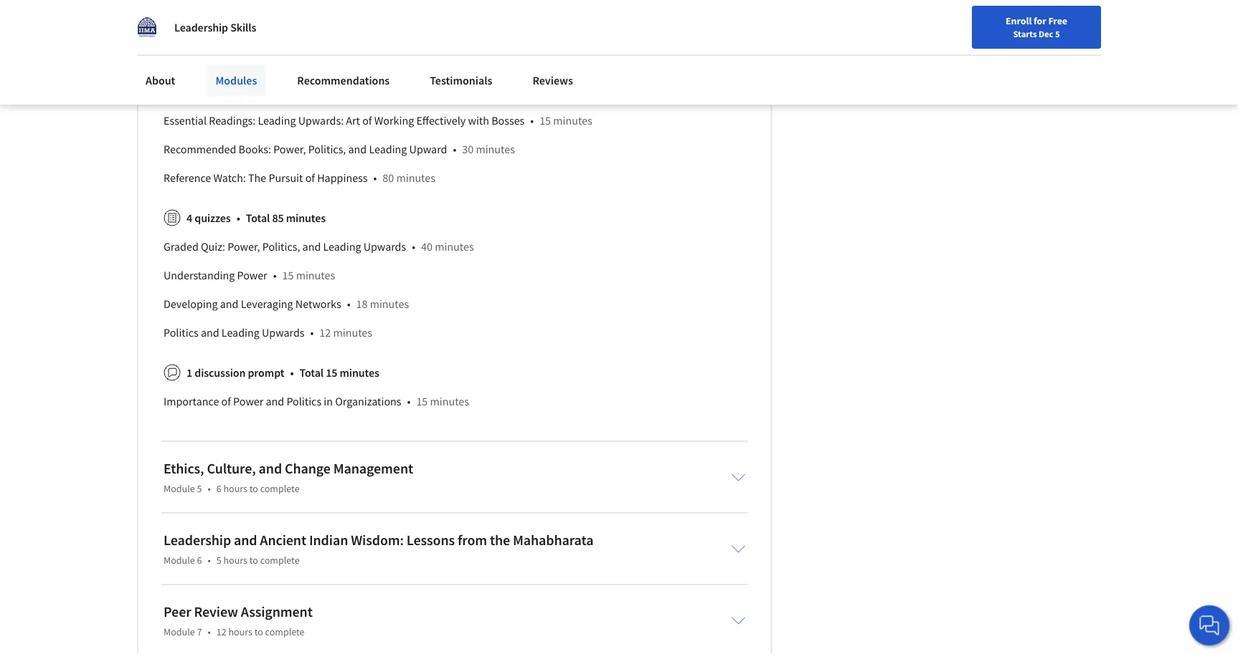 Task type: vqa. For each thing, say whether or not it's contained in the screenshot.


Task type: describe. For each thing, give the bounding box(es) containing it.
about
[[146, 73, 175, 88]]

and inside ethics, culture, and change management module 5 • 6 hours to complete
[[259, 460, 282, 478]]

of down the discussion
[[221, 395, 231, 409]]

graded
[[164, 240, 199, 254]]

power:
[[309, 85, 342, 99]]

0 horizontal spatial the
[[248, 171, 266, 185]]

essential for essential readings: relational power: the importance of networking in organizations
[[164, 85, 207, 99]]

importance of power and politics in organizations • 15 minutes
[[164, 395, 469, 409]]

total for total 85 minutes
[[246, 211, 270, 225]]

quizzes
[[195, 211, 231, 225]]

case
[[253, 27, 276, 42]]

reference watch: the pursuit of happiness • 80 minutes
[[164, 171, 435, 185]]

0 vertical spatial in
[[493, 85, 502, 99]]

english
[[963, 16, 998, 30]]

1 discussion prompt
[[187, 366, 284, 380]]

ancient
[[260, 532, 306, 550]]

essential readings: relational power: the importance of networking in organizations
[[164, 85, 570, 99]]

from
[[458, 532, 487, 550]]

40
[[421, 240, 433, 254]]

pursuit
[[269, 171, 303, 185]]

of right "pursuit"
[[305, 171, 315, 185]]

modules link
[[207, 65, 266, 96]]

understanding
[[164, 268, 235, 283]]

effectively
[[416, 113, 466, 128]]

and down art at the top of page
[[348, 142, 367, 157]]

6 inside ethics, culture, and change management module 5 • 6 hours to complete
[[216, 483, 221, 496]]

and down prompt
[[266, 395, 284, 409]]

chat with us image
[[1198, 615, 1221, 638]]

about link
[[137, 65, 184, 96]]

peer review assignment module 7 • 12 hours to complete
[[164, 604, 313, 639]]

0 vertical spatial power
[[237, 268, 267, 283]]

1 vertical spatial in
[[324, 395, 333, 409]]

hours inside leadership and ancient indian wisdom: lessons from the mahabharata module 6 • 5 hours to complete
[[223, 555, 247, 568]]

18
[[356, 297, 368, 311]]

readings: for leading
[[209, 113, 256, 128]]

kumar
[[344, 27, 376, 42]]

80
[[383, 171, 394, 185]]

modules
[[215, 73, 257, 88]]

1 vertical spatial power
[[233, 395, 263, 409]]

upwards:
[[298, 113, 344, 128]]

essential readings: leading upwards: art of working effectively with bosses • 15 minutes
[[164, 113, 592, 128]]

• inside ethics, culture, and change management module 5 • 6 hours to complete
[[208, 483, 211, 496]]

books:
[[239, 142, 271, 157]]

recommendations
[[297, 73, 390, 88]]

hours inside peer review assignment module 7 • 12 hours to complete
[[228, 626, 252, 639]]

hide info about module content region
[[164, 0, 746, 422]]

4 quizzes
[[187, 211, 231, 225]]

leadership for skills
[[174, 20, 228, 34]]

lessons
[[407, 532, 455, 550]]

work:
[[273, 56, 300, 70]]

and down "understanding power • 15 minutes"
[[220, 297, 238, 311]]

5 inside ethics, culture, and change management module 5 • 6 hours to complete
[[197, 483, 202, 496]]

exercise
[[405, 56, 443, 70]]

1 horizontal spatial organizations
[[504, 85, 570, 99]]

reviews
[[533, 73, 573, 88]]

complete inside leadership and ancient indian wisdom: lessons from the mahabharata module 6 • 5 hours to complete
[[260, 555, 300, 568]]

working
[[374, 113, 414, 128]]

leveraging
[[241, 297, 293, 311]]

developing and leveraging networks • 18 minutes
[[164, 297, 409, 311]]

indian
[[309, 532, 348, 550]]

and inside leadership and ancient indian wisdom: lessons from the mahabharata module 6 • 5 hours to complete
[[234, 532, 257, 550]]

network
[[302, 56, 343, 70]]

and down "• total 85 minutes"
[[302, 240, 321, 254]]

recommendations link
[[289, 65, 398, 96]]

leadership skills
[[174, 20, 256, 34]]

upward
[[409, 142, 447, 157]]

of right art at the top of page
[[362, 113, 372, 128]]

• inside leadership and ancient indian wisdom: lessons from the mahabharata module 6 • 5 hours to complete
[[208, 555, 211, 568]]

art
[[346, 113, 360, 128]]

politics, for books:
[[308, 142, 346, 157]]

reviews link
[[524, 65, 582, 96]]

assessment
[[345, 56, 402, 70]]

• total 15 minutes
[[290, 366, 379, 380]]

ethics,
[[164, 460, 204, 478]]

essential reading: case study: aditya kumar
[[164, 27, 376, 42]]

relational
[[258, 85, 306, 99]]

7
[[197, 626, 202, 639]]

leading down relational
[[258, 113, 296, 128]]

politics and leading upwards • 12 minutes
[[164, 326, 372, 340]]

testimonials link
[[421, 65, 501, 96]]

recommended
[[164, 142, 236, 157]]

essential for essential reading: case study: aditya kumar
[[164, 27, 207, 42]]

dec
[[1039, 28, 1053, 39]]

and down developing on the left top
[[201, 326, 219, 340]]

networks
[[295, 297, 341, 311]]

bosses
[[491, 113, 525, 128]]

the
[[490, 532, 510, 550]]

peer
[[164, 604, 191, 622]]

aditya
[[311, 27, 341, 42]]

30 for recommended books: power, politics, and leading upward
[[462, 142, 474, 157]]

leading up 80 at the left top of page
[[369, 142, 407, 157]]

• total 85 minutes
[[236, 211, 326, 225]]

leadership and ancient indian wisdom: lessons from the mahabharata module 6 • 5 hours to complete
[[164, 532, 594, 568]]

module inside peer review assignment module 7 • 12 hours to complete
[[164, 626, 195, 639]]

reading: for pre-
[[209, 56, 251, 70]]



Task type: locate. For each thing, give the bounding box(es) containing it.
0 vertical spatial reading:
[[209, 27, 251, 42]]

importance down 1
[[164, 395, 219, 409]]

with
[[468, 113, 489, 128]]

0 vertical spatial importance
[[365, 85, 420, 99]]

starts
[[1013, 28, 1037, 39]]

0 vertical spatial politics,
[[308, 142, 346, 157]]

hours up review
[[223, 555, 247, 568]]

1 vertical spatial leadership
[[164, 532, 231, 550]]

in up bosses
[[493, 85, 502, 99]]

leading up the 18
[[323, 240, 361, 254]]

importance
[[365, 85, 420, 99], [164, 395, 219, 409]]

12 down review
[[216, 626, 226, 639]]

power down 1 discussion prompt
[[233, 395, 263, 409]]

in
[[493, 85, 502, 99], [324, 395, 333, 409]]

1 vertical spatial 12
[[216, 626, 226, 639]]

0 horizontal spatial in
[[324, 395, 333, 409]]

power
[[237, 268, 267, 283], [233, 395, 263, 409]]

module up peer
[[164, 555, 195, 568]]

module inside ethics, culture, and change management module 5 • 6 hours to complete
[[164, 483, 195, 496]]

4
[[187, 211, 192, 225]]

5
[[1055, 28, 1060, 39], [197, 483, 202, 496], [216, 555, 221, 568]]

1 horizontal spatial power,
[[273, 142, 306, 157]]

study:
[[278, 27, 309, 42]]

1 horizontal spatial in
[[493, 85, 502, 99]]

and
[[348, 142, 367, 157], [302, 240, 321, 254], [220, 297, 238, 311], [201, 326, 219, 340], [266, 395, 284, 409], [259, 460, 282, 478], [234, 532, 257, 550]]

politics down the • total 15 minutes
[[286, 395, 321, 409]]

1 vertical spatial power,
[[228, 240, 260, 254]]

pre-
[[253, 56, 273, 70]]

upwards down "developing and leveraging networks • 18 minutes"
[[262, 326, 304, 340]]

total up importance of power and politics in organizations • 15 minutes
[[299, 366, 324, 380]]

to
[[249, 483, 258, 496], [249, 555, 258, 568], [254, 626, 263, 639]]

0 horizontal spatial total
[[246, 211, 270, 225]]

0 vertical spatial 12
[[319, 326, 331, 340]]

0 vertical spatial total
[[246, 211, 270, 225]]

upwards
[[363, 240, 406, 254], [262, 326, 304, 340]]

wisdom:
[[351, 532, 404, 550]]

30 up testimonials
[[458, 56, 470, 70]]

complete down ancient
[[260, 555, 300, 568]]

1 vertical spatial 6
[[197, 555, 202, 568]]

power, for books:
[[273, 142, 306, 157]]

leadership for and
[[164, 532, 231, 550]]

2 vertical spatial hours
[[228, 626, 252, 639]]

mahabharata
[[513, 532, 594, 550]]

3 essential from the top
[[164, 85, 207, 99]]

1 horizontal spatial total
[[299, 366, 324, 380]]

to down culture,
[[249, 483, 258, 496]]

essential for essential readings: leading upwards: art of working effectively with bosses • 15 minutes
[[164, 113, 207, 128]]

0 horizontal spatial organizations
[[335, 395, 401, 409]]

and left change
[[259, 460, 282, 478]]

module
[[164, 483, 195, 496], [164, 555, 195, 568], [164, 626, 195, 639]]

importance up working
[[365, 85, 420, 99]]

politics down developing on the left top
[[164, 326, 198, 340]]

reading:
[[209, 27, 251, 42], [209, 56, 251, 70]]

1 essential from the top
[[164, 27, 207, 42]]

essential right iima - iim ahmedabad image
[[164, 27, 207, 42]]

essential up about
[[164, 56, 207, 70]]

reading: left case
[[209, 27, 251, 42]]

5 up review
[[216, 555, 221, 568]]

1 vertical spatial complete
[[260, 555, 300, 568]]

hours down culture,
[[223, 483, 247, 496]]

power, up "pursuit"
[[273, 142, 306, 157]]

upwards left 40
[[363, 240, 406, 254]]

total
[[246, 211, 270, 225], [299, 366, 324, 380]]

essential for essential reading: pre-work: network assessment exercise • 30 minutes
[[164, 56, 207, 70]]

politics, down "• total 85 minutes"
[[262, 240, 300, 254]]

6
[[216, 483, 221, 496], [197, 555, 202, 568]]

12 inside peer review assignment module 7 • 12 hours to complete
[[216, 626, 226, 639]]

0 horizontal spatial 6
[[197, 555, 202, 568]]

None search field
[[204, 9, 549, 38]]

5 right dec
[[1055, 28, 1060, 39]]

enroll
[[1006, 14, 1032, 27]]

0 horizontal spatial 5
[[197, 483, 202, 496]]

leadership
[[174, 20, 228, 34], [164, 532, 231, 550]]

2 readings: from the top
[[209, 113, 256, 128]]

culture,
[[207, 460, 256, 478]]

total left 85
[[246, 211, 270, 225]]

quiz:
[[201, 240, 225, 254]]

politics, down upwards:
[[308, 142, 346, 157]]

to inside ethics, culture, and change management module 5 • 6 hours to complete
[[249, 483, 258, 496]]

0 vertical spatial 5
[[1055, 28, 1060, 39]]

1 readings: from the top
[[209, 85, 256, 99]]

to inside peer review assignment module 7 • 12 hours to complete
[[254, 626, 263, 639]]

1 module from the top
[[164, 483, 195, 496]]

2 essential from the top
[[164, 56, 207, 70]]

2 vertical spatial module
[[164, 626, 195, 639]]

2 horizontal spatial 5
[[1055, 28, 1060, 39]]

testimonials
[[430, 73, 492, 88]]

essential reading: pre-work: network assessment exercise • 30 minutes
[[164, 56, 511, 70]]

discussion
[[195, 366, 246, 380]]

organizations down the • total 15 minutes
[[335, 395, 401, 409]]

2 module from the top
[[164, 555, 195, 568]]

networking
[[434, 85, 490, 99]]

power up leveraging
[[237, 268, 267, 283]]

0 horizontal spatial power,
[[228, 240, 260, 254]]

prompt
[[248, 366, 284, 380]]

0 horizontal spatial politics
[[164, 326, 198, 340]]

enroll for free starts dec 5
[[1006, 14, 1067, 39]]

0 vertical spatial hours
[[223, 483, 247, 496]]

organizations up bosses
[[504, 85, 570, 99]]

30 down 'with'
[[462, 142, 474, 157]]

to inside leadership and ancient indian wisdom: lessons from the mahabharata module 6 • 5 hours to complete
[[249, 555, 258, 568]]

readings:
[[209, 85, 256, 99], [209, 113, 256, 128]]

power, for quiz:
[[228, 240, 260, 254]]

2 vertical spatial complete
[[265, 626, 305, 639]]

hours down review
[[228, 626, 252, 639]]

12 inside hide info about module content 'region'
[[319, 326, 331, 340]]

1 vertical spatial total
[[299, 366, 324, 380]]

0 vertical spatial politics
[[164, 326, 198, 340]]

0 vertical spatial module
[[164, 483, 195, 496]]

iima - iim ahmedabad image
[[137, 17, 157, 37]]

the right power:
[[344, 85, 363, 99]]

1 vertical spatial 30
[[462, 142, 474, 157]]

4 essential from the top
[[164, 113, 207, 128]]

1 vertical spatial upwards
[[262, 326, 304, 340]]

5 down ethics,
[[197, 483, 202, 496]]

1 vertical spatial module
[[164, 555, 195, 568]]

0 vertical spatial organizations
[[504, 85, 570, 99]]

12
[[319, 326, 331, 340], [216, 626, 226, 639]]

5 inside leadership and ancient indian wisdom: lessons from the mahabharata module 6 • 5 hours to complete
[[216, 555, 221, 568]]

graded quiz: power, politics, and leading upwards • 40 minutes
[[164, 240, 474, 254]]

complete inside peer review assignment module 7 • 12 hours to complete
[[265, 626, 305, 639]]

1 vertical spatial to
[[249, 555, 258, 568]]

in down the • total 15 minutes
[[324, 395, 333, 409]]

1 vertical spatial readings:
[[209, 113, 256, 128]]

module inside leadership and ancient indian wisdom: lessons from the mahabharata module 6 • 5 hours to complete
[[164, 555, 195, 568]]

5 inside enroll for free starts dec 5
[[1055, 28, 1060, 39]]

reading: for case
[[209, 27, 251, 42]]

0 vertical spatial the
[[344, 85, 363, 99]]

30
[[458, 56, 470, 70], [462, 142, 474, 157]]

of
[[423, 85, 432, 99], [362, 113, 372, 128], [305, 171, 315, 185], [221, 395, 231, 409]]

to up assignment
[[249, 555, 258, 568]]

3 module from the top
[[164, 626, 195, 639]]

1 horizontal spatial the
[[344, 85, 363, 99]]

recommended books: power, politics, and leading upward • 30 minutes
[[164, 142, 515, 157]]

6 up review
[[197, 555, 202, 568]]

politics, for quiz:
[[262, 240, 300, 254]]

• inside peer review assignment module 7 • 12 hours to complete
[[208, 626, 211, 639]]

12 down networks
[[319, 326, 331, 340]]

1 vertical spatial politics
[[286, 395, 321, 409]]

for
[[1034, 14, 1046, 27]]

6 down culture,
[[216, 483, 221, 496]]

0 vertical spatial 6
[[216, 483, 221, 496]]

complete
[[260, 483, 300, 496], [260, 555, 300, 568], [265, 626, 305, 639]]

total for total 15 minutes
[[299, 366, 324, 380]]

readings: up books:
[[209, 113, 256, 128]]

2 vertical spatial to
[[254, 626, 263, 639]]

readings: down pre-
[[209, 85, 256, 99]]

1 vertical spatial importance
[[164, 395, 219, 409]]

english button
[[937, 0, 1024, 47]]

1 horizontal spatial politics
[[286, 395, 321, 409]]

0 vertical spatial power,
[[273, 142, 306, 157]]

0 horizontal spatial 12
[[216, 626, 226, 639]]

2 reading: from the top
[[209, 56, 251, 70]]

•
[[449, 56, 452, 70], [530, 113, 534, 128], [453, 142, 456, 157], [373, 171, 377, 185], [236, 211, 240, 225], [412, 240, 415, 254], [273, 268, 277, 283], [347, 297, 350, 311], [310, 326, 314, 340], [290, 366, 294, 380], [407, 395, 411, 409], [208, 483, 211, 496], [208, 555, 211, 568], [208, 626, 211, 639]]

understanding power • 15 minutes
[[164, 268, 335, 283]]

1 horizontal spatial upwards
[[363, 240, 406, 254]]

to down assignment
[[254, 626, 263, 639]]

developing
[[164, 297, 218, 311]]

show notifications image
[[1044, 18, 1062, 35]]

review
[[194, 604, 238, 622]]

1 horizontal spatial politics,
[[308, 142, 346, 157]]

0 vertical spatial upwards
[[363, 240, 406, 254]]

essential left modules
[[164, 85, 207, 99]]

0 vertical spatial to
[[249, 483, 258, 496]]

0 horizontal spatial importance
[[164, 395, 219, 409]]

0 vertical spatial 30
[[458, 56, 470, 70]]

management
[[333, 460, 413, 478]]

politics
[[164, 326, 198, 340], [286, 395, 321, 409]]

0 horizontal spatial upwards
[[262, 326, 304, 340]]

module left 7
[[164, 626, 195, 639]]

1 reading: from the top
[[209, 27, 251, 42]]

essential
[[164, 27, 207, 42], [164, 56, 207, 70], [164, 85, 207, 99], [164, 113, 207, 128]]

leading down leveraging
[[222, 326, 260, 340]]

skills
[[230, 20, 256, 34]]

2 vertical spatial 5
[[216, 555, 221, 568]]

1 vertical spatial reading:
[[209, 56, 251, 70]]

of down exercise
[[423, 85, 432, 99]]

0 vertical spatial complete
[[260, 483, 300, 496]]

hours inside ethics, culture, and change management module 5 • 6 hours to complete
[[223, 483, 247, 496]]

ethics, culture, and change management module 5 • 6 hours to complete
[[164, 460, 413, 496]]

0 vertical spatial readings:
[[209, 85, 256, 99]]

organizations
[[504, 85, 570, 99], [335, 395, 401, 409]]

leading
[[258, 113, 296, 128], [369, 142, 407, 157], [323, 240, 361, 254], [222, 326, 260, 340]]

complete down change
[[260, 483, 300, 496]]

1
[[187, 366, 192, 380]]

1 horizontal spatial 6
[[216, 483, 221, 496]]

reference
[[164, 171, 211, 185]]

85
[[272, 211, 284, 225]]

happiness
[[317, 171, 368, 185]]

leadership inside leadership and ancient indian wisdom: lessons from the mahabharata module 6 • 5 hours to complete
[[164, 532, 231, 550]]

power, up "understanding power • 15 minutes"
[[228, 240, 260, 254]]

complete inside ethics, culture, and change management module 5 • 6 hours to complete
[[260, 483, 300, 496]]

free
[[1048, 14, 1067, 27]]

change
[[285, 460, 331, 478]]

0 vertical spatial leadership
[[174, 20, 228, 34]]

1 horizontal spatial importance
[[365, 85, 420, 99]]

1 horizontal spatial 12
[[319, 326, 331, 340]]

module down ethics,
[[164, 483, 195, 496]]

watch:
[[213, 171, 246, 185]]

1 vertical spatial 5
[[197, 483, 202, 496]]

1 vertical spatial the
[[248, 171, 266, 185]]

0 horizontal spatial politics,
[[262, 240, 300, 254]]

1 vertical spatial politics,
[[262, 240, 300, 254]]

30 for essential reading: pre-work: network assessment exercise
[[458, 56, 470, 70]]

politics,
[[308, 142, 346, 157], [262, 240, 300, 254]]

complete down assignment
[[265, 626, 305, 639]]

assignment
[[241, 604, 313, 622]]

hours
[[223, 483, 247, 496], [223, 555, 247, 568], [228, 626, 252, 639]]

6 inside leadership and ancient indian wisdom: lessons from the mahabharata module 6 • 5 hours to complete
[[197, 555, 202, 568]]

and left ancient
[[234, 532, 257, 550]]

1 vertical spatial hours
[[223, 555, 247, 568]]

1 horizontal spatial 5
[[216, 555, 221, 568]]

the right watch:
[[248, 171, 266, 185]]

1 vertical spatial organizations
[[335, 395, 401, 409]]

essential up 'recommended'
[[164, 113, 207, 128]]

readings: for relational
[[209, 85, 256, 99]]

reading: up modules
[[209, 56, 251, 70]]



